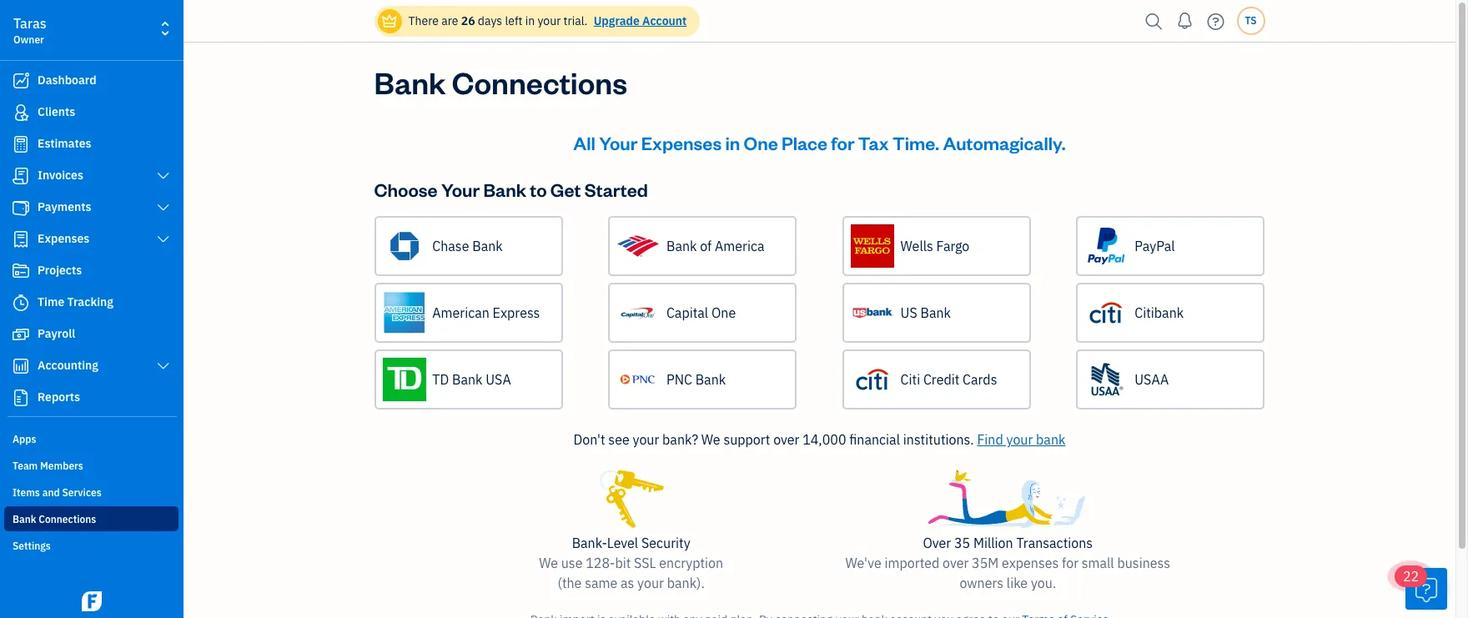 Task type: locate. For each thing, give the bounding box(es) containing it.
1 horizontal spatial over
[[943, 555, 969, 572]]

your right find
[[1007, 431, 1033, 448]]

1 horizontal spatial bank connections
[[374, 63, 628, 102]]

1 vertical spatial chevron large down image
[[156, 233, 171, 246]]

client image
[[11, 104, 31, 121]]

bank right pnc at bottom left
[[696, 371, 726, 388]]

connections inside the bank connections link
[[39, 513, 96, 526]]

0 vertical spatial chevron large down image
[[156, 169, 171, 183]]

expenses link
[[4, 224, 179, 255]]

bank inside main element
[[13, 513, 36, 526]]

reports link
[[4, 383, 179, 413]]

as
[[621, 575, 635, 592]]

1 chevron large down image from the top
[[156, 201, 171, 214]]

your down ssl
[[638, 575, 664, 592]]

place
[[782, 131, 828, 154]]

resource center badge image
[[1406, 568, 1448, 610]]

0 vertical spatial expenses
[[642, 131, 722, 154]]

one right the capital
[[712, 305, 736, 321]]

0 vertical spatial in
[[526, 13, 535, 28]]

bank connections down items and services
[[13, 513, 96, 526]]

your for all
[[599, 131, 638, 154]]

citi
[[901, 371, 921, 388]]

1 vertical spatial chevron large down image
[[156, 360, 171, 373]]

for inside over 35 million transactions we've imported over 35m expenses for small business owners like you.
[[1062, 555, 1079, 572]]

reports
[[38, 390, 80, 405]]

2 chevron large down image from the top
[[156, 360, 171, 373]]

express
[[493, 305, 540, 321]]

dashboard image
[[11, 73, 31, 89]]

bank
[[1037, 431, 1066, 448]]

one left place
[[744, 131, 778, 154]]

we left 'use' at the bottom left of the page
[[539, 555, 558, 572]]

1 vertical spatial expenses
[[38, 231, 90, 246]]

for down transactions
[[1062, 555, 1079, 572]]

1 vertical spatial we
[[539, 555, 558, 572]]

estimate image
[[11, 136, 31, 153]]

search image
[[1141, 9, 1168, 34]]

1 horizontal spatial we
[[702, 431, 721, 448]]

1 horizontal spatial connections
[[452, 63, 628, 102]]

chevron large down image up reports link
[[156, 360, 171, 373]]

0 horizontal spatial for
[[831, 131, 855, 154]]

taras
[[13, 15, 46, 32]]

chevron large down image down payments link
[[156, 233, 171, 246]]

chevron large down image
[[156, 201, 171, 214], [156, 233, 171, 246]]

estimates
[[38, 136, 91, 151]]

estimates link
[[4, 129, 179, 159]]

use
[[561, 555, 583, 572]]

expenses up the started
[[642, 131, 722, 154]]

we right bank?
[[702, 431, 721, 448]]

0 vertical spatial over
[[774, 431, 800, 448]]

main element
[[0, 0, 225, 618]]

1 vertical spatial bank connections
[[13, 513, 96, 526]]

connections down items and services
[[39, 513, 96, 526]]

clients link
[[4, 98, 179, 128]]

wells fargo
[[901, 238, 970, 255]]

capital
[[667, 305, 709, 321]]

connections down there are 26 days left in your trial. upgrade account
[[452, 63, 628, 102]]

there are 26 days left in your trial. upgrade account
[[409, 13, 687, 28]]

expenses down the "payments"
[[38, 231, 90, 246]]

members
[[40, 460, 83, 472]]

level
[[607, 535, 639, 552]]

1 horizontal spatial in
[[726, 131, 740, 154]]

are
[[442, 13, 459, 28]]

time tracking
[[38, 295, 113, 310]]

items
[[13, 487, 40, 499]]

tracking
[[67, 295, 113, 310]]

go to help image
[[1203, 9, 1230, 34]]

american
[[433, 305, 490, 321]]

project image
[[11, 263, 31, 280]]

1 vertical spatial connections
[[39, 513, 96, 526]]

chevron large down image down the estimates link
[[156, 169, 171, 183]]

connections
[[452, 63, 628, 102], [39, 513, 96, 526]]

bank right chase
[[473, 238, 503, 255]]

1 horizontal spatial your
[[599, 131, 638, 154]]

all your expenses in one place for tax time. automagically.
[[574, 131, 1066, 154]]

your
[[599, 131, 638, 154], [441, 178, 480, 201]]

22 button
[[1395, 566, 1448, 610]]

expenses
[[642, 131, 722, 154], [38, 231, 90, 246]]

chevron large down image for accounting
[[156, 360, 171, 373]]

million
[[974, 535, 1014, 552]]

over left 14,000 on the right of the page
[[774, 431, 800, 448]]

timer image
[[11, 295, 31, 311]]

0 horizontal spatial expenses
[[38, 231, 90, 246]]

for left tax
[[831, 131, 855, 154]]

26
[[461, 13, 475, 28]]

over inside over 35 million transactions we've imported over 35m expenses for small business owners like you.
[[943, 555, 969, 572]]

in left place
[[726, 131, 740, 154]]

paypal
[[1135, 238, 1176, 255]]

1 vertical spatial your
[[441, 178, 480, 201]]

one
[[744, 131, 778, 154], [712, 305, 736, 321]]

small
[[1082, 555, 1115, 572]]

there
[[409, 13, 439, 28]]

bank-level security we use 128-bit ssl encryption (the same as your bank).
[[539, 535, 724, 592]]

chevron large down image inside invoices link
[[156, 169, 171, 183]]

we've
[[846, 555, 882, 572]]

freshbooks image
[[78, 592, 105, 612]]

america
[[715, 238, 765, 255]]

0 horizontal spatial bank connections
[[13, 513, 96, 526]]

bank
[[374, 63, 446, 102], [484, 178, 527, 201], [473, 238, 503, 255], [667, 238, 697, 255], [921, 305, 951, 321], [452, 371, 483, 388], [696, 371, 726, 388], [13, 513, 36, 526]]

1 horizontal spatial one
[[744, 131, 778, 154]]

your
[[538, 13, 561, 28], [633, 431, 660, 448], [1007, 431, 1033, 448], [638, 575, 664, 592]]

bank).
[[667, 575, 705, 592]]

ssl
[[634, 555, 656, 572]]

your right all
[[599, 131, 638, 154]]

chevron large down image up expenses link
[[156, 201, 171, 214]]

chevron large down image
[[156, 169, 171, 183], [156, 360, 171, 373]]

taras owner
[[13, 15, 46, 46]]

0 vertical spatial for
[[831, 131, 855, 154]]

0 vertical spatial chevron large down image
[[156, 201, 171, 214]]

chevron large down image for expenses
[[156, 233, 171, 246]]

1 horizontal spatial expenses
[[642, 131, 722, 154]]

bit
[[615, 555, 631, 572]]

in right left
[[526, 13, 535, 28]]

1 chevron large down image from the top
[[156, 169, 171, 183]]

like
[[1007, 575, 1028, 592]]

projects link
[[4, 256, 179, 286]]

left
[[505, 13, 523, 28]]

notifications image
[[1172, 4, 1199, 38]]

0 horizontal spatial we
[[539, 555, 558, 572]]

pnc
[[667, 371, 693, 388]]

in
[[526, 13, 535, 28], [726, 131, 740, 154]]

bank down items
[[13, 513, 36, 526]]

35m
[[972, 555, 999, 572]]

over 35 million transactions we've imported over 35m expenses for small business owners like you.
[[846, 535, 1171, 592]]

0 vertical spatial your
[[599, 131, 638, 154]]

1 vertical spatial in
[[726, 131, 740, 154]]

bank connections down days at top left
[[374, 63, 628, 102]]

invoice image
[[11, 168, 31, 184]]

35
[[955, 535, 971, 552]]

0 vertical spatial we
[[702, 431, 721, 448]]

0 horizontal spatial over
[[774, 431, 800, 448]]

your right 'choose'
[[441, 178, 480, 201]]

cards
[[963, 371, 998, 388]]

don't see your bank? we support over 14,000 financial institutions. find your bank
[[574, 431, 1066, 448]]

128-
[[586, 555, 615, 572]]

bank connections link
[[4, 507, 179, 532]]

money image
[[11, 326, 31, 343]]

american express
[[433, 305, 540, 321]]

1 horizontal spatial for
[[1062, 555, 1079, 572]]

0 horizontal spatial your
[[441, 178, 480, 201]]

over
[[774, 431, 800, 448], [943, 555, 969, 572]]

institutions.
[[904, 431, 974, 448]]

2 chevron large down image from the top
[[156, 233, 171, 246]]

trial.
[[564, 13, 588, 28]]

we
[[702, 431, 721, 448], [539, 555, 558, 572]]

accounting
[[38, 358, 98, 373]]

1 vertical spatial over
[[943, 555, 969, 572]]

invoices
[[38, 168, 83, 183]]

0 horizontal spatial connections
[[39, 513, 96, 526]]

for
[[831, 131, 855, 154], [1062, 555, 1079, 572]]

wells
[[901, 238, 934, 255]]

0 vertical spatial connections
[[452, 63, 628, 102]]

over down 35
[[943, 555, 969, 572]]

over for 14,000
[[774, 431, 800, 448]]

0 horizontal spatial in
[[526, 13, 535, 28]]

same
[[585, 575, 618, 592]]

report image
[[11, 390, 31, 406]]

1 vertical spatial one
[[712, 305, 736, 321]]

chevron large down image for invoices
[[156, 169, 171, 183]]

1 vertical spatial for
[[1062, 555, 1079, 572]]



Task type: vqa. For each thing, say whether or not it's contained in the screenshot.
top Expenses
yes



Task type: describe. For each thing, give the bounding box(es) containing it.
items and services link
[[4, 480, 179, 505]]

bank down there
[[374, 63, 446, 102]]

payments link
[[4, 193, 179, 223]]

0 horizontal spatial one
[[712, 305, 736, 321]]

expense image
[[11, 231, 31, 248]]

usa
[[486, 371, 511, 388]]

chase bank
[[433, 238, 503, 255]]

us
[[901, 305, 918, 321]]

automagically.
[[943, 131, 1066, 154]]

imported
[[885, 555, 940, 572]]

payment image
[[11, 199, 31, 216]]

expenses inside expenses link
[[38, 231, 90, 246]]

started
[[585, 178, 648, 201]]

bank of america
[[667, 238, 765, 255]]

fargo
[[937, 238, 970, 255]]

team members
[[13, 460, 83, 472]]

payments
[[38, 199, 91, 214]]

dashboard link
[[4, 66, 179, 96]]

and
[[42, 487, 60, 499]]

upgrade
[[594, 13, 640, 28]]

owners
[[960, 575, 1004, 592]]

encryption
[[660, 555, 724, 572]]

all
[[574, 131, 596, 154]]

days
[[478, 13, 503, 28]]

(the
[[558, 575, 582, 592]]

financial
[[850, 431, 901, 448]]

0 vertical spatial one
[[744, 131, 778, 154]]

us bank
[[901, 305, 951, 321]]

security
[[642, 535, 691, 552]]

accounting link
[[4, 351, 179, 381]]

get
[[551, 178, 581, 201]]

your left trial.
[[538, 13, 561, 28]]

we inside the bank-level security we use 128-bit ssl encryption (the same as your bank).
[[539, 555, 558, 572]]

over
[[923, 535, 952, 552]]

crown image
[[381, 12, 398, 30]]

time tracking link
[[4, 288, 179, 318]]

bank connections inside main element
[[13, 513, 96, 526]]

to
[[530, 178, 547, 201]]

invoices link
[[4, 161, 179, 191]]

see
[[609, 431, 630, 448]]

upgrade account link
[[591, 13, 687, 28]]

items and services
[[13, 487, 102, 499]]

payroll link
[[4, 320, 179, 350]]

bank left to
[[484, 178, 527, 201]]

chart image
[[11, 358, 31, 375]]

services
[[62, 487, 102, 499]]

tax
[[859, 131, 889, 154]]

capital one
[[667, 305, 736, 321]]

dashboard
[[38, 73, 97, 88]]

support
[[724, 431, 771, 448]]

chevron large down image for payments
[[156, 201, 171, 214]]

time.
[[893, 131, 940, 154]]

settings link
[[4, 533, 179, 558]]

account
[[643, 13, 687, 28]]

14,000
[[803, 431, 847, 448]]

business
[[1118, 555, 1171, 572]]

0 vertical spatial bank connections
[[374, 63, 628, 102]]

your right see
[[633, 431, 660, 448]]

your inside the bank-level security we use 128-bit ssl encryption (the same as your bank).
[[638, 575, 664, 592]]

bank?
[[663, 431, 699, 448]]

bank left "of"
[[667, 238, 697, 255]]

your for choose
[[441, 178, 480, 201]]

expenses
[[1002, 555, 1059, 572]]

bank right td
[[452, 371, 483, 388]]

owner
[[13, 33, 44, 46]]

citibank
[[1135, 305, 1184, 321]]

over for 35m
[[943, 555, 969, 572]]

citi credit cards
[[901, 371, 998, 388]]

td
[[433, 371, 449, 388]]

time
[[38, 295, 64, 310]]

td bank usa
[[433, 371, 511, 388]]

choose your bank to get started
[[374, 178, 648, 201]]

clients
[[38, 104, 75, 119]]

pnc bank
[[667, 371, 726, 388]]

22
[[1404, 568, 1420, 585]]

credit
[[924, 371, 960, 388]]

payroll
[[38, 326, 75, 341]]

chase
[[433, 238, 469, 255]]

bank-
[[572, 535, 607, 552]]

of
[[700, 238, 712, 255]]

apps
[[13, 433, 36, 446]]

team
[[13, 460, 38, 472]]

bank right us
[[921, 305, 951, 321]]

you.
[[1031, 575, 1057, 592]]



